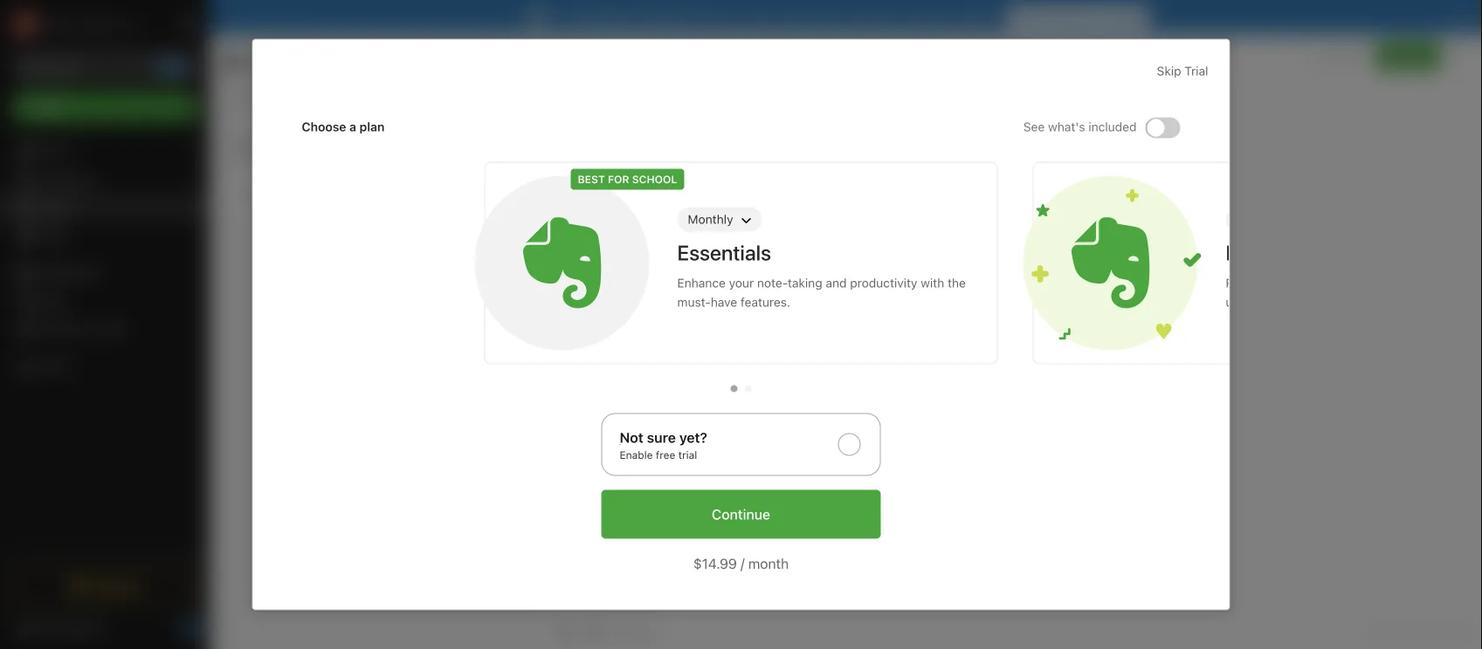 Task type: describe. For each thing, give the bounding box(es) containing it.
get it free for 7 days
[[1018, 10, 1138, 24]]

shortcuts
[[39, 172, 94, 186]]

tags button
[[0, 287, 209, 315]]

included
[[1089, 120, 1137, 134]]

/
[[741, 556, 745, 573]]

school
[[632, 173, 677, 186]]

across
[[774, 10, 812, 24]]

see
[[1024, 120, 1045, 134]]

shared with me link
[[0, 315, 209, 343]]

continue button
[[601, 490, 881, 539]]

grocery
[[232, 135, 279, 149]]

get it free for 7 days button
[[1008, 6, 1148, 29]]

try
[[559, 10, 577, 24]]

enable
[[620, 449, 653, 462]]

you
[[1344, 49, 1363, 62]]

1 vertical spatial with
[[82, 322, 105, 336]]

plan
[[360, 120, 385, 134]]

all changes saved
[[1373, 626, 1468, 639]]

milk
[[232, 153, 255, 168]]

cancel
[[909, 10, 948, 24]]

1 horizontal spatial evernote
[[1296, 241, 1378, 265]]

note list element
[[210, 35, 542, 650]]

days
[[1110, 10, 1138, 24]]

features.
[[741, 295, 791, 310]]

accomplish
[[1378, 276, 1442, 290]]

settings image
[[178, 14, 199, 35]]

remember
[[1226, 276, 1287, 290]]

list
[[282, 135, 303, 149]]

yet?
[[680, 430, 708, 446]]

notebooks
[[39, 266, 101, 280]]

free inside not sure yet? enable free trial
[[656, 449, 676, 462]]

must-
[[677, 295, 711, 310]]

new button
[[10, 92, 199, 123]]

note-
[[757, 276, 788, 290]]

tree containing home
[[0, 137, 210, 554]]

share button
[[1377, 42, 1440, 70]]

with inside enhance your note-taking and productivity with the must-have features.
[[921, 276, 945, 290]]

$14.99
[[694, 556, 737, 573]]

not sure yet? enable free trial
[[620, 430, 708, 462]]

trial
[[679, 449, 697, 462]]

monthly
[[688, 212, 733, 227]]

all
[[1373, 626, 1386, 639]]

7
[[1100, 10, 1107, 24]]

anytime.
[[951, 10, 999, 24]]

shared
[[38, 322, 78, 336]]

notes link
[[0, 193, 209, 221]]

upgrade
[[90, 580, 142, 594]]

have
[[711, 295, 737, 310]]

cheese
[[326, 153, 369, 168]]

of
[[1273, 241, 1291, 265]]

notebooks link
[[0, 259, 209, 287]]

the
[[948, 276, 966, 290]]

choose
[[302, 120, 346, 134]]

share
[[1391, 48, 1426, 63]]

Note Editor text field
[[542, 119, 1482, 614]]

shortcuts button
[[0, 165, 209, 193]]

choose a plan
[[302, 120, 385, 134]]

see what's included
[[1024, 120, 1137, 134]]

eggs
[[259, 153, 287, 168]]

a
[[349, 120, 356, 134]]

1 horizontal spatial your
[[831, 10, 856, 24]]

1
[[231, 90, 236, 104]]

month
[[748, 556, 789, 573]]

best
[[578, 173, 605, 186]]

shared with me
[[38, 322, 126, 336]]

sure
[[647, 430, 676, 446]]

yesterday
[[232, 190, 281, 202]]

it
[[1042, 10, 1050, 24]]

free:
[[708, 10, 737, 24]]

essentials
[[677, 241, 771, 265]]

expand notebooks image
[[4, 266, 18, 280]]

and inside enhance your note-taking and productivity with the must-have features.
[[826, 276, 847, 290]]

only you
[[1316, 49, 1363, 62]]

your inside enhance your note-taking and productivity with the must-have features.
[[729, 276, 754, 290]]



Task type: locate. For each thing, give the bounding box(es) containing it.
evernote
[[580, 10, 632, 24], [1296, 241, 1378, 265]]

and right everything
[[1353, 276, 1374, 290]]

1 vertical spatial free
[[656, 449, 676, 462]]

2 for from the left
[[1080, 10, 1097, 24]]

notes inside note list element
[[247, 52, 295, 73]]

taking
[[788, 276, 823, 290]]

1 horizontal spatial with
[[921, 276, 945, 290]]

notes up note in the left top of the page
[[247, 52, 295, 73]]

enhance your note-taking and productivity with the must-have features.
[[677, 276, 966, 310]]

continue
[[712, 507, 771, 523]]

for inside button
[[1080, 10, 1097, 24]]

home link
[[0, 137, 210, 165]]

personal
[[635, 10, 685, 24]]

1 vertical spatial evernote
[[1296, 241, 1378, 265]]

for left 7
[[1080, 10, 1097, 24]]

trial
[[1185, 64, 1209, 78]]

and right taking
[[826, 276, 847, 290]]

0 vertical spatial free
[[1053, 10, 1077, 24]]

only
[[1316, 49, 1340, 62]]

saved
[[1437, 626, 1468, 639]]

Search text field
[[23, 51, 187, 82]]

devices.
[[859, 10, 906, 24]]

0 vertical spatial your
[[831, 10, 856, 24]]

grocery list milk eggs sugar cheese
[[232, 135, 369, 168]]

1 vertical spatial notes
[[38, 200, 72, 214]]

all
[[815, 10, 827, 24]]

trash
[[38, 360, 70, 375]]

me
[[109, 322, 126, 336]]

1 horizontal spatial free
[[1053, 10, 1077, 24]]

best of evernote
[[1226, 241, 1378, 265]]

try evernote personal for free: sync across all your devices. cancel anytime.
[[559, 10, 999, 24]]

for
[[688, 10, 705, 24], [1080, 10, 1097, 24]]

tasks button
[[0, 221, 209, 249]]

best
[[1226, 241, 1268, 265]]

notes up tasks
[[38, 200, 72, 214]]

0 vertical spatial notes
[[247, 52, 295, 73]]

note
[[239, 90, 265, 104]]

your right all
[[831, 10, 856, 24]]

evernote up everything
[[1296, 241, 1378, 265]]

0 vertical spatial with
[[921, 276, 945, 290]]

1 and from the left
[[826, 276, 847, 290]]

free right it
[[1053, 10, 1077, 24]]

0 horizontal spatial notes
[[38, 200, 72, 214]]

sugar
[[290, 153, 323, 168]]

your up have at the left top
[[729, 276, 754, 290]]

tree
[[0, 137, 210, 554]]

enhance
[[677, 276, 726, 290]]

None search field
[[23, 51, 187, 82]]

1 note
[[231, 90, 265, 104]]

and
[[826, 276, 847, 290], [1353, 276, 1374, 290]]

for for free:
[[688, 10, 705, 24]]

1 horizontal spatial notes
[[247, 52, 295, 73]]

for for 7
[[1080, 10, 1097, 24]]

tasks
[[38, 228, 70, 242]]

free inside get it free for 7 days button
[[1053, 10, 1077, 24]]

new
[[38, 100, 64, 114]]

everything
[[1291, 276, 1350, 290]]

upgrade button
[[10, 570, 199, 604]]

changes
[[1389, 626, 1434, 639]]

trash link
[[0, 354, 209, 382]]

best for school
[[578, 173, 677, 186]]

0 horizontal spatial your
[[729, 276, 754, 290]]

0 horizontal spatial for
[[688, 10, 705, 24]]

skip trial
[[1157, 64, 1209, 78]]

anythin
[[1445, 276, 1482, 290]]

home
[[38, 144, 72, 158]]

0 horizontal spatial and
[[826, 276, 847, 290]]

with left me
[[82, 322, 105, 336]]

sync
[[743, 10, 771, 24]]

what's
[[1048, 120, 1085, 134]]

free
[[1053, 10, 1077, 24], [656, 449, 676, 462]]

0 horizontal spatial free
[[656, 449, 676, 462]]

0 horizontal spatial evernote
[[580, 10, 632, 24]]

tags
[[39, 294, 66, 309]]

your
[[831, 10, 856, 24], [729, 276, 754, 290]]

notes
[[247, 52, 295, 73], [38, 200, 72, 214]]

evernote right try
[[580, 10, 632, 24]]

productivity
[[850, 276, 918, 290]]

2 and from the left
[[1353, 276, 1374, 290]]

with
[[921, 276, 945, 290], [82, 322, 105, 336]]

add a reminder image
[[553, 622, 574, 643]]

1 vertical spatial your
[[729, 276, 754, 290]]

for left free:
[[688, 10, 705, 24]]

remember everything and accomplish anythin
[[1226, 276, 1482, 310]]

skip
[[1157, 64, 1182, 78]]

and inside remember everything and accomplish anythin
[[1353, 276, 1374, 290]]

add tag image
[[583, 622, 604, 643]]

0 vertical spatial evernote
[[580, 10, 632, 24]]

0 horizontal spatial with
[[82, 322, 105, 336]]

for
[[608, 173, 629, 186]]

with left the
[[921, 276, 945, 290]]

not
[[620, 430, 644, 446]]

get
[[1018, 10, 1039, 24]]

$14.99 / month
[[694, 556, 789, 573]]

1 horizontal spatial for
[[1080, 10, 1097, 24]]

1 for from the left
[[688, 10, 705, 24]]

1 horizontal spatial and
[[1353, 276, 1374, 290]]

free down sure
[[656, 449, 676, 462]]

note window element
[[542, 35, 1482, 650]]



Task type: vqa. For each thing, say whether or not it's contained in the screenshot.
Cancel
yes



